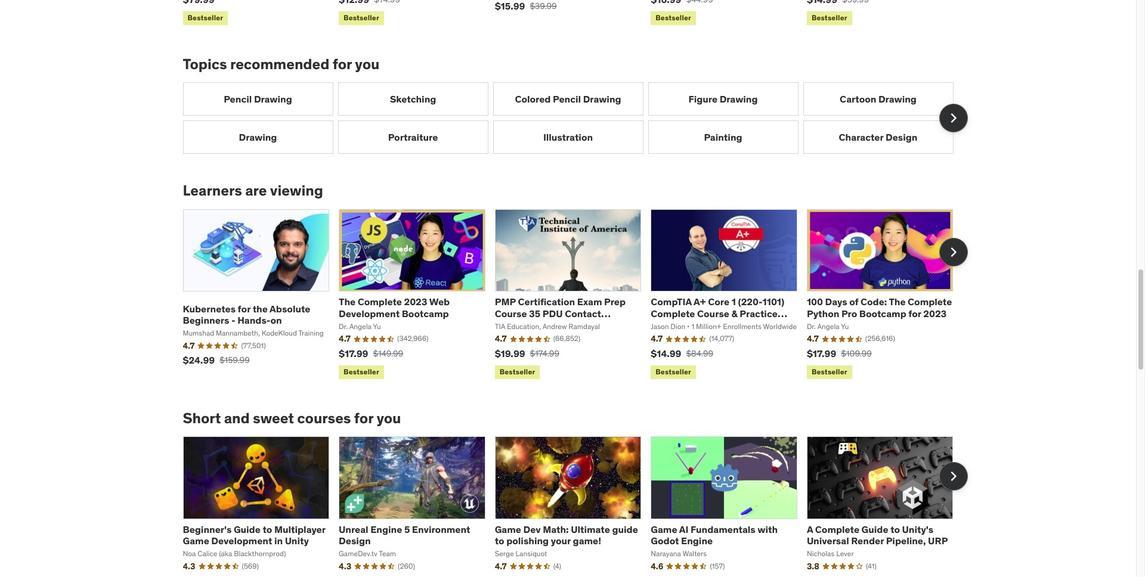 Task type: locate. For each thing, give the bounding box(es) containing it.
1 horizontal spatial guide
[[862, 524, 889, 536]]

2 course from the left
[[698, 308, 730, 320]]

design
[[886, 131, 918, 143], [339, 535, 371, 547]]

guide
[[234, 524, 261, 536], [862, 524, 889, 536]]

carousel element for courses
[[183, 437, 968, 578]]

0 horizontal spatial pencil
[[224, 93, 252, 105]]

guide
[[613, 524, 638, 536]]

comptia
[[651, 296, 692, 308]]

game for engine
[[651, 524, 678, 536]]

hours/pdu
[[495, 319, 548, 331]]

kubernetes for the absolute beginners - hands-on
[[183, 303, 311, 326]]

engine left 5
[[371, 524, 402, 536]]

0 horizontal spatial course
[[495, 308, 527, 320]]

character design
[[839, 131, 918, 143]]

0 horizontal spatial to
[[263, 524, 272, 536]]

1
[[732, 296, 736, 308]]

1 vertical spatial development
[[211, 535, 272, 547]]

a complete guide to unity's universal render pipeline, urp
[[807, 524, 949, 547]]

learners are viewing
[[183, 182, 323, 200]]

design right "character"
[[886, 131, 918, 143]]

the complete 2023 web development bootcamp link
[[339, 296, 450, 320]]

guide left unity's
[[862, 524, 889, 536]]

the right absolute
[[339, 296, 356, 308]]

2023 inside 100 days of code: the complete python pro bootcamp for 2023
[[924, 308, 947, 320]]

1 horizontal spatial exam
[[651, 319, 676, 331]]

pencil
[[224, 93, 252, 105], [553, 93, 581, 105]]

game inside 'game ai fundamentals with godot engine'
[[651, 524, 678, 536]]

0 vertical spatial exam
[[578, 296, 602, 308]]

0 horizontal spatial engine
[[371, 524, 402, 536]]

2023 inside the complete 2023 web development bootcamp
[[404, 296, 428, 308]]

kubernetes for the absolute beginners - hands-on link
[[183, 303, 311, 326]]

1 bootcamp from the left
[[402, 308, 449, 320]]

course left 35
[[495, 308, 527, 320]]

to left unity's
[[891, 524, 901, 536]]

the right code:
[[890, 296, 906, 308]]

pro
[[842, 308, 858, 320]]

to left polishing
[[495, 535, 505, 547]]

1 the from the left
[[339, 296, 356, 308]]

drawing
[[254, 93, 292, 105], [583, 93, 622, 105], [720, 93, 758, 105], [879, 93, 917, 105], [239, 131, 277, 143]]

exam
[[578, 296, 602, 308], [651, 319, 676, 331]]

viewing
[[270, 182, 323, 200]]

1 vertical spatial you
[[377, 409, 401, 428]]

0 horizontal spatial the
[[339, 296, 356, 308]]

0 vertical spatial design
[[886, 131, 918, 143]]

pencil drawing
[[224, 93, 292, 105]]

2 the from the left
[[890, 296, 906, 308]]

environment
[[412, 524, 471, 536]]

web
[[429, 296, 450, 308]]

multiplayer
[[274, 524, 326, 536]]

0 horizontal spatial development
[[211, 535, 272, 547]]

guide inside beginner's guide to multiplayer game development in unity
[[234, 524, 261, 536]]

pencil up drawing link
[[224, 93, 252, 105]]

1 vertical spatial design
[[339, 535, 371, 547]]

carousel element
[[183, 83, 968, 154], [183, 210, 968, 382], [183, 437, 968, 578]]

2 bootcamp from the left
[[860, 308, 907, 320]]

short and sweet courses for you
[[183, 409, 401, 428]]

0 vertical spatial next image
[[944, 109, 964, 128]]

beginner's
[[183, 524, 232, 536]]

game inside beginner's guide to multiplayer game development in unity
[[183, 535, 209, 547]]

guide left in
[[234, 524, 261, 536]]

1 horizontal spatial design
[[886, 131, 918, 143]]

ai
[[680, 524, 689, 536]]

code:
[[861, 296, 888, 308]]

illustration
[[544, 131, 593, 143]]

carousel element containing pencil drawing
[[183, 83, 968, 154]]

1 vertical spatial next image
[[944, 243, 964, 262]]

portraiture
[[388, 131, 438, 143]]

game
[[495, 524, 522, 536], [651, 524, 678, 536], [183, 535, 209, 547]]

drawing link
[[183, 121, 333, 154]]

development
[[339, 308, 400, 320], [211, 535, 272, 547]]

a complete guide to unity's universal render pipeline, urp link
[[807, 524, 949, 547]]

1 vertical spatial exam
[[651, 319, 676, 331]]

engine
[[371, 524, 402, 536], [682, 535, 713, 547]]

bootcamp
[[402, 308, 449, 320], [860, 308, 907, 320]]

1 horizontal spatial bootcamp
[[860, 308, 907, 320]]

1 horizontal spatial game
[[495, 524, 522, 536]]

drawing right figure at the top right
[[720, 93, 758, 105]]

drawing up illustration
[[583, 93, 622, 105]]

course left &
[[698, 308, 730, 320]]

figure
[[689, 93, 718, 105]]

2 vertical spatial carousel element
[[183, 437, 968, 578]]

1 horizontal spatial development
[[339, 308, 400, 320]]

0 horizontal spatial bootcamp
[[402, 308, 449, 320]]

-
[[232, 314, 236, 326]]

to
[[263, 524, 272, 536], [891, 524, 901, 536], [495, 535, 505, 547]]

engine right godot
[[682, 535, 713, 547]]

beginners
[[183, 314, 229, 326]]

2 carousel element from the top
[[183, 210, 968, 382]]

design left 5
[[339, 535, 371, 547]]

game!
[[573, 535, 602, 547]]

drawing for cartoon drawing
[[879, 93, 917, 105]]

next image
[[944, 109, 964, 128], [944, 243, 964, 262]]

ultimate
[[571, 524, 610, 536]]

drawing right "cartoon"
[[879, 93, 917, 105]]

0 vertical spatial carousel element
[[183, 83, 968, 154]]

carousel element containing beginner's guide to multiplayer game development in unity
[[183, 437, 968, 578]]

0 horizontal spatial exam
[[578, 296, 602, 308]]

1 horizontal spatial 2023
[[924, 308, 947, 320]]

1 carousel element from the top
[[183, 83, 968, 154]]

1 vertical spatial carousel element
[[183, 210, 968, 382]]

complete
[[358, 296, 402, 308], [908, 296, 953, 308], [651, 308, 696, 320], [816, 524, 860, 536]]

absolute
[[270, 303, 311, 315]]

course
[[495, 308, 527, 320], [698, 308, 730, 320]]

complete inside 100 days of code: the complete python pro bootcamp for 2023
[[908, 296, 953, 308]]

game ai fundamentals with godot engine
[[651, 524, 778, 547]]

2 next image from the top
[[944, 243, 964, 262]]

game ai fundamentals with godot engine link
[[651, 524, 778, 547]]

for
[[333, 55, 352, 73], [238, 303, 251, 315], [909, 308, 922, 320], [354, 409, 374, 428]]

1 horizontal spatial pencil
[[553, 93, 581, 105]]

to left in
[[263, 524, 272, 536]]

the
[[253, 303, 268, 315]]

exam inside comptia a+ core 1 (220-1101) complete course & practice exam
[[651, 319, 676, 331]]

0 horizontal spatial game
[[183, 535, 209, 547]]

development inside beginner's guide to multiplayer game development in unity
[[211, 535, 272, 547]]

sketching link
[[338, 83, 488, 116]]

sketching
[[390, 93, 436, 105]]

2 horizontal spatial to
[[891, 524, 901, 536]]

to inside beginner's guide to multiplayer game development in unity
[[263, 524, 272, 536]]

math:
[[543, 524, 569, 536]]

1 horizontal spatial the
[[890, 296, 906, 308]]

kubernetes
[[183, 303, 236, 315]]

0 vertical spatial development
[[339, 308, 400, 320]]

on
[[271, 314, 282, 326]]

for inside 100 days of code: the complete python pro bootcamp for 2023
[[909, 308, 922, 320]]

topics recommended for you
[[183, 55, 380, 73]]

1 next image from the top
[[944, 109, 964, 128]]

the
[[339, 296, 356, 308], [890, 296, 906, 308]]

1 guide from the left
[[234, 524, 261, 536]]

0 horizontal spatial guide
[[234, 524, 261, 536]]

2023
[[404, 296, 428, 308], [924, 308, 947, 320]]

cartoon
[[840, 93, 877, 105]]

1 horizontal spatial engine
[[682, 535, 713, 547]]

pencil drawing link
[[183, 83, 333, 116]]

exam down comptia at bottom right
[[651, 319, 676, 331]]

unity
[[285, 535, 309, 547]]

you
[[355, 55, 380, 73], [377, 409, 401, 428]]

for inside kubernetes for the absolute beginners - hands-on
[[238, 303, 251, 315]]

the complete 2023 web development bootcamp
[[339, 296, 450, 320]]

0 horizontal spatial design
[[339, 535, 371, 547]]

2 guide from the left
[[862, 524, 889, 536]]

&
[[732, 308, 738, 320]]

next image for topics recommended for you
[[944, 109, 964, 128]]

complete inside 'a complete guide to unity's universal render pipeline, urp'
[[816, 524, 860, 536]]

3 carousel element from the top
[[183, 437, 968, 578]]

2 horizontal spatial game
[[651, 524, 678, 536]]

complete inside the complete 2023 web development bootcamp
[[358, 296, 402, 308]]

0 horizontal spatial 2023
[[404, 296, 428, 308]]

exam left prep
[[578, 296, 602, 308]]

game inside game dev math: ultimate guide to polishing your game!
[[495, 524, 522, 536]]

pencil right colored
[[553, 93, 581, 105]]

beginner's guide to multiplayer game development in unity
[[183, 524, 326, 547]]

1 horizontal spatial to
[[495, 535, 505, 547]]

1 horizontal spatial course
[[698, 308, 730, 320]]

drawing down recommended
[[254, 93, 292, 105]]

1 course from the left
[[495, 308, 527, 320]]



Task type: describe. For each thing, give the bounding box(es) containing it.
0 vertical spatial you
[[355, 55, 380, 73]]

to inside 'a complete guide to unity's universal render pipeline, urp'
[[891, 524, 901, 536]]

design inside unreal engine 5 environment design
[[339, 535, 371, 547]]

next image
[[944, 467, 964, 486]]

2 pencil from the left
[[553, 93, 581, 105]]

painting
[[704, 131, 743, 143]]

comptia a+ core 1 (220-1101) complete course & practice exam
[[651, 296, 785, 331]]

with
[[758, 524, 778, 536]]

35
[[529, 308, 541, 320]]

hands-
[[238, 314, 271, 326]]

a
[[807, 524, 814, 536]]

illustration link
[[493, 121, 644, 154]]

bootcamp inside 100 days of code: the complete python pro bootcamp for 2023
[[860, 308, 907, 320]]

100
[[807, 296, 824, 308]]

of
[[850, 296, 859, 308]]

colored pencil drawing link
[[493, 83, 644, 116]]

a+
[[694, 296, 706, 308]]

guide inside 'a complete guide to unity's universal render pipeline, urp'
[[862, 524, 889, 536]]

unreal engine 5 environment design
[[339, 524, 471, 547]]

beginner's guide to multiplayer game development in unity link
[[183, 524, 326, 547]]

cartoon drawing link
[[804, 83, 954, 116]]

the inside 100 days of code: the complete python pro bootcamp for 2023
[[890, 296, 906, 308]]

godot
[[651, 535, 679, 547]]

short
[[183, 409, 221, 428]]

figure drawing
[[689, 93, 758, 105]]

certification
[[518, 296, 575, 308]]

unity's
[[903, 524, 934, 536]]

practice
[[740, 308, 778, 320]]

character design link
[[804, 121, 954, 154]]

engine inside unreal engine 5 environment design
[[371, 524, 402, 536]]

drawing down the pencil drawing link
[[239, 131, 277, 143]]

recommended
[[230, 55, 330, 73]]

painting link
[[648, 121, 799, 154]]

design inside "link"
[[886, 131, 918, 143]]

pdu
[[543, 308, 563, 320]]

comptia a+ core 1 (220-1101) complete course & practice exam link
[[651, 296, 788, 331]]

the inside the complete 2023 web development bootcamp
[[339, 296, 356, 308]]

unreal
[[339, 524, 369, 536]]

universal
[[807, 535, 850, 547]]

figure drawing link
[[648, 83, 799, 116]]

100 days of code: the complete python pro bootcamp for 2023
[[807, 296, 953, 320]]

character
[[839, 131, 884, 143]]

next image for learners are viewing
[[944, 243, 964, 262]]

game dev math: ultimate guide to polishing your game! link
[[495, 524, 638, 547]]

in
[[274, 535, 283, 547]]

to inside game dev math: ultimate guide to polishing your game!
[[495, 535, 505, 547]]

contact
[[565, 308, 602, 320]]

render
[[852, 535, 885, 547]]

and
[[224, 409, 250, 428]]

courses
[[297, 409, 351, 428]]

pipeline,
[[887, 535, 927, 547]]

python
[[807, 308, 840, 320]]

engine inside 'game ai fundamentals with godot engine'
[[682, 535, 713, 547]]

colored pencil drawing
[[515, 93, 622, 105]]

drawing for figure drawing
[[720, 93, 758, 105]]

course inside comptia a+ core 1 (220-1101) complete course & practice exam
[[698, 308, 730, 320]]

5
[[405, 524, 410, 536]]

are
[[245, 182, 267, 200]]

carousel element for you
[[183, 83, 968, 154]]

urp
[[929, 535, 949, 547]]

1 pencil from the left
[[224, 93, 252, 105]]

bootcamp inside the complete 2023 web development bootcamp
[[402, 308, 449, 320]]

100 days of code: the complete python pro bootcamp for 2023 link
[[807, 296, 953, 320]]

drawing for pencil drawing
[[254, 93, 292, 105]]

pmp certification exam prep course 35 pdu contact hours/pdu
[[495, 296, 626, 331]]

game for to
[[495, 524, 522, 536]]

1101)
[[763, 296, 785, 308]]

dev
[[524, 524, 541, 536]]

prep
[[605, 296, 626, 308]]

colored
[[515, 93, 551, 105]]

course inside pmp certification exam prep course 35 pdu contact hours/pdu
[[495, 308, 527, 320]]

polishing
[[507, 535, 549, 547]]

sweet
[[253, 409, 294, 428]]

core
[[709, 296, 730, 308]]

carousel element containing the complete 2023 web development bootcamp
[[183, 210, 968, 382]]

exam inside pmp certification exam prep course 35 pdu contact hours/pdu
[[578, 296, 602, 308]]

days
[[826, 296, 848, 308]]

(220-
[[738, 296, 763, 308]]

development inside the complete 2023 web development bootcamp
[[339, 308, 400, 320]]

topics
[[183, 55, 227, 73]]

pmp certification exam prep course 35 pdu contact hours/pdu link
[[495, 296, 626, 331]]

complete inside comptia a+ core 1 (220-1101) complete course & practice exam
[[651, 308, 696, 320]]

portraiture link
[[338, 121, 488, 154]]

unreal engine 5 environment design link
[[339, 524, 471, 547]]

game dev math: ultimate guide to polishing your game!
[[495, 524, 638, 547]]

cartoon drawing
[[840, 93, 917, 105]]

fundamentals
[[691, 524, 756, 536]]



Task type: vqa. For each thing, say whether or not it's contained in the screenshot.
the Game related to to
yes



